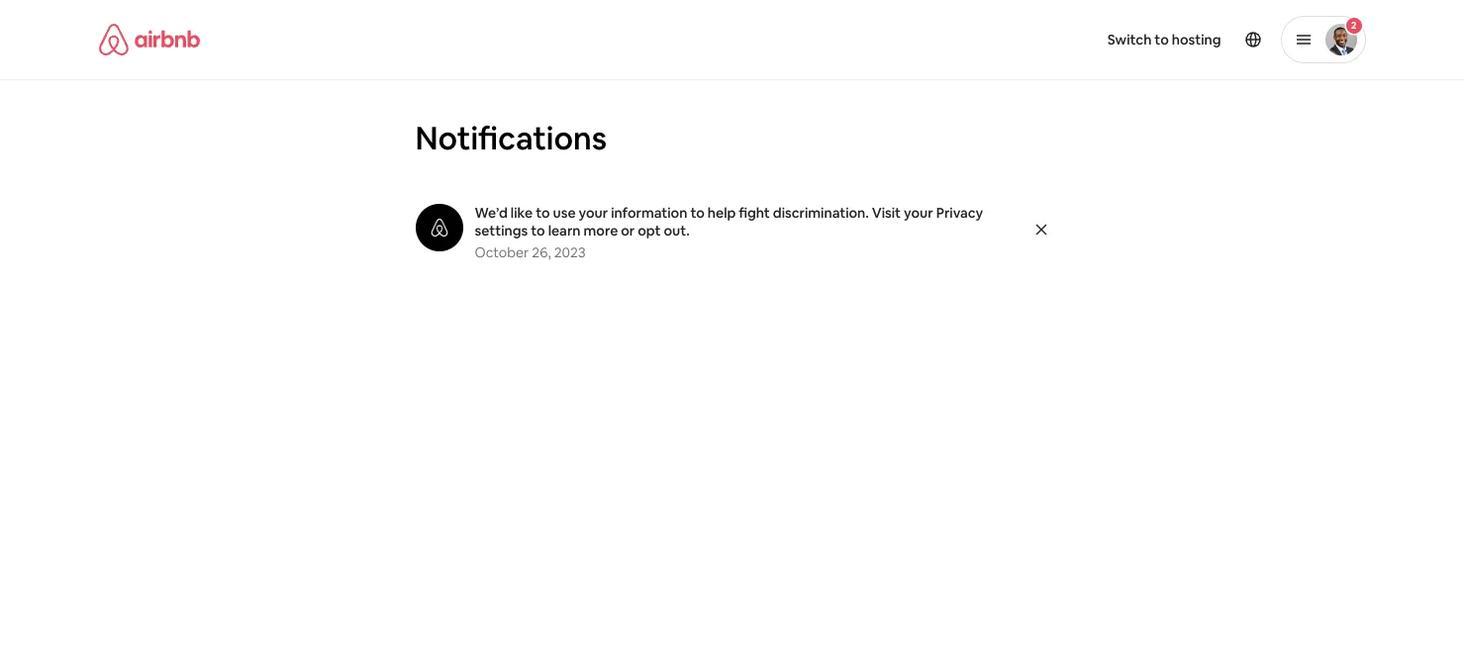 Task type: vqa. For each thing, say whether or not it's contained in the screenshot.
the preferences
no



Task type: locate. For each thing, give the bounding box(es) containing it.
learn
[[548, 222, 581, 240]]

2023
[[554, 244, 586, 261]]

switch
[[1108, 31, 1152, 49]]

we'd like to use your information to help fight discrimination. visit your privacy settings to learn more or opt out. october 26, 2023
[[475, 204, 984, 261]]

26,
[[532, 244, 551, 261]]

to
[[1155, 31, 1170, 49], [536, 204, 550, 222], [691, 204, 705, 222], [531, 222, 545, 240]]

your
[[579, 204, 608, 222], [904, 204, 934, 222]]

settings
[[475, 222, 528, 240]]

your right visit
[[904, 204, 934, 222]]

0 horizontal spatial your
[[579, 204, 608, 222]]

discrimination.
[[773, 204, 870, 222]]

hosting
[[1172, 31, 1222, 49]]

to left help
[[691, 204, 705, 222]]

to right switch
[[1155, 31, 1170, 49]]

1 horizontal spatial your
[[904, 204, 934, 222]]

information
[[611, 204, 688, 222]]

your right the use
[[579, 204, 608, 222]]



Task type: describe. For each thing, give the bounding box(es) containing it.
to right "like"
[[536, 204, 550, 222]]

we'd
[[475, 204, 508, 222]]

2
[[1352, 19, 1357, 32]]

out.
[[664, 222, 690, 240]]

october
[[475, 244, 529, 261]]

like
[[511, 204, 533, 222]]

switch to hosting
[[1108, 31, 1222, 49]]

opt
[[638, 222, 661, 240]]

to up 26, at the left of the page
[[531, 222, 545, 240]]

notifications
[[416, 118, 607, 158]]

2 your from the left
[[904, 204, 934, 222]]

visit
[[872, 204, 901, 222]]

more
[[584, 222, 618, 240]]

1 your from the left
[[579, 204, 608, 222]]

or
[[621, 222, 635, 240]]

to inside switch to hosting link
[[1155, 31, 1170, 49]]

use
[[553, 204, 576, 222]]

profile element
[[756, 0, 1366, 79]]

privacy
[[937, 204, 984, 222]]

help
[[708, 204, 736, 222]]

2 button
[[1281, 16, 1366, 63]]

fight
[[739, 204, 770, 222]]

switch to hosting link
[[1096, 19, 1234, 60]]



